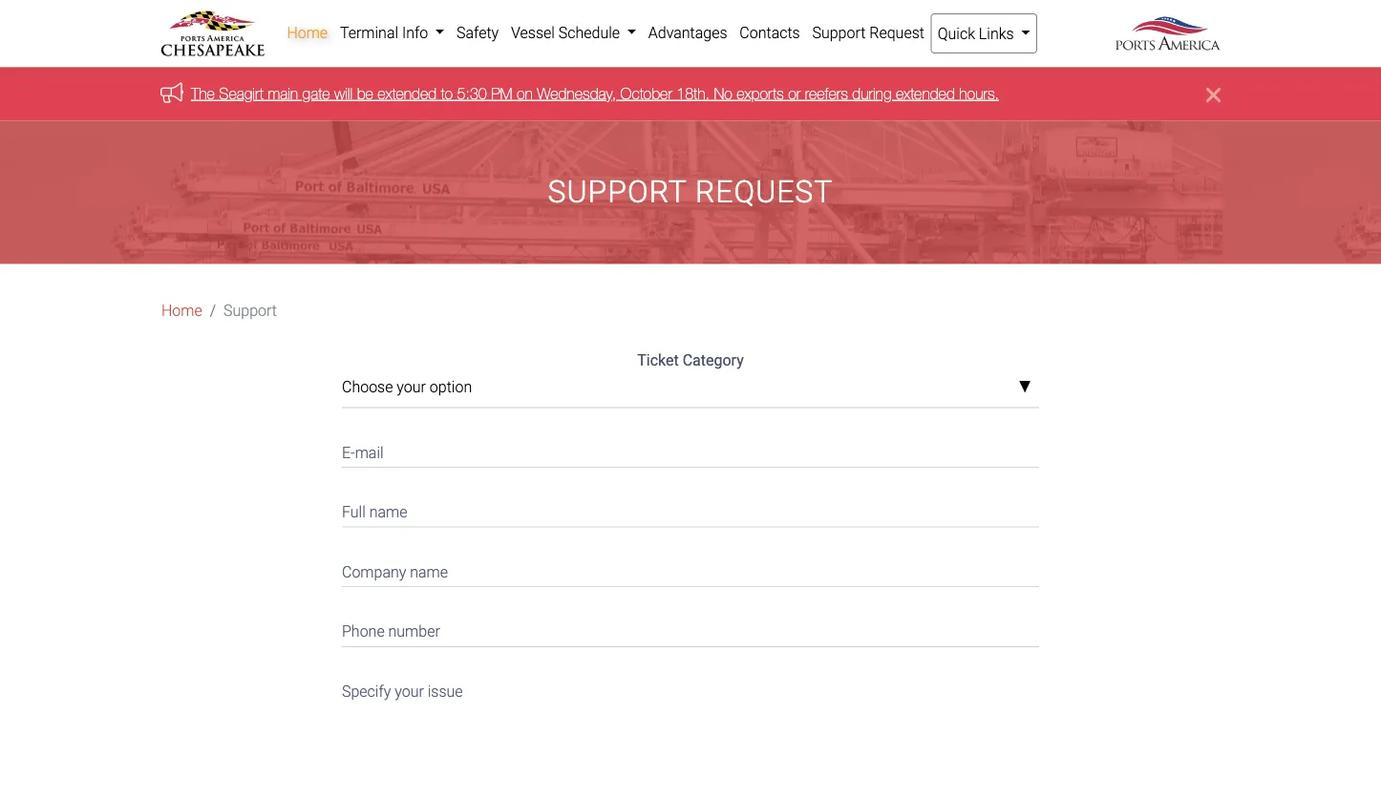 Task type: locate. For each thing, give the bounding box(es) containing it.
terminal
[[340, 23, 398, 42]]

0 vertical spatial request
[[869, 23, 924, 42]]

terminal info link
[[334, 13, 450, 52]]

1 vertical spatial request
[[695, 174, 833, 210]]

your
[[397, 378, 426, 396], [395, 683, 424, 701]]

0 horizontal spatial home
[[161, 302, 202, 320]]

choose
[[342, 378, 393, 396]]

or
[[788, 84, 801, 102]]

to
[[441, 84, 453, 102]]

choose your option
[[342, 378, 472, 396]]

extended
[[378, 84, 437, 102], [896, 84, 955, 102]]

vessel schedule
[[511, 23, 624, 42]]

your left option
[[397, 378, 426, 396]]

1 vertical spatial your
[[395, 683, 424, 701]]

safety link
[[450, 13, 505, 52]]

company
[[342, 563, 406, 581]]

contacts
[[740, 23, 800, 42]]

support request
[[812, 23, 924, 42], [548, 174, 833, 210]]

main
[[268, 84, 298, 102]]

1 horizontal spatial name
[[410, 563, 448, 581]]

hours.
[[959, 84, 999, 102]]

▼
[[1018, 380, 1031, 395]]

1 vertical spatial name
[[410, 563, 448, 581]]

name
[[369, 503, 407, 521], [410, 563, 448, 581]]

1 vertical spatial home
[[161, 302, 202, 320]]

your for specify
[[395, 683, 424, 701]]

name right the company
[[410, 563, 448, 581]]

1 vertical spatial support request
[[548, 174, 833, 210]]

full
[[342, 503, 366, 521]]

seagirt
[[219, 84, 264, 102]]

extended right during on the right
[[896, 84, 955, 102]]

wednesday,
[[537, 84, 616, 102]]

home link
[[281, 13, 334, 52], [161, 299, 202, 322]]

Phone number text field
[[342, 611, 1039, 647]]

1 vertical spatial home link
[[161, 299, 202, 322]]

0 vertical spatial home
[[287, 23, 328, 42]]

2 horizontal spatial support
[[812, 23, 866, 42]]

1 horizontal spatial extended
[[896, 84, 955, 102]]

home
[[287, 23, 328, 42], [161, 302, 202, 320]]

0 vertical spatial support
[[812, 23, 866, 42]]

request
[[869, 23, 924, 42], [695, 174, 833, 210]]

your left issue
[[395, 683, 424, 701]]

0 vertical spatial support request
[[812, 23, 924, 42]]

1 horizontal spatial home link
[[281, 13, 334, 52]]

category
[[683, 351, 744, 370]]

during
[[852, 84, 892, 102]]

support
[[812, 23, 866, 42], [548, 174, 687, 210], [224, 302, 277, 320]]

0 vertical spatial home link
[[281, 13, 334, 52]]

pm
[[491, 84, 512, 102]]

no
[[714, 84, 732, 102]]

2 vertical spatial support
[[224, 302, 277, 320]]

2 extended from the left
[[896, 84, 955, 102]]

name right full
[[369, 503, 407, 521]]

Specify your issue text field
[[342, 670, 1039, 799]]

name for full name
[[369, 503, 407, 521]]

support request inside 'support request' link
[[812, 23, 924, 42]]

1 horizontal spatial support
[[548, 174, 687, 210]]

reefers
[[805, 84, 848, 102]]

issue
[[428, 683, 463, 701]]

0 horizontal spatial extended
[[378, 84, 437, 102]]

0 horizontal spatial name
[[369, 503, 407, 521]]

Company name text field
[[342, 551, 1039, 588]]

support request link
[[806, 13, 931, 52]]

number
[[388, 623, 440, 641]]

name for company name
[[410, 563, 448, 581]]

0 horizontal spatial request
[[695, 174, 833, 210]]

0 vertical spatial your
[[397, 378, 426, 396]]

1 horizontal spatial home
[[287, 23, 328, 42]]

0 vertical spatial name
[[369, 503, 407, 521]]

quick links link
[[931, 13, 1037, 53]]

extended left to
[[378, 84, 437, 102]]



Task type: vqa. For each thing, say whether or not it's contained in the screenshot.
and to the bottom
no



Task type: describe. For each thing, give the bounding box(es) containing it.
will
[[334, 84, 353, 102]]

specify your issue
[[342, 683, 463, 701]]

quick
[[938, 24, 975, 43]]

schedule
[[559, 23, 620, 42]]

home for the left home link
[[161, 302, 202, 320]]

phone
[[342, 623, 385, 641]]

company name
[[342, 563, 448, 581]]

ticket category
[[637, 351, 744, 370]]

the seagirt main gate will be extended to 5:30 pm on wednesday, october 18th.  no exports or reefers during extended hours. alert
[[0, 67, 1381, 121]]

terminal info
[[340, 23, 432, 42]]

be
[[357, 84, 373, 102]]

e-mail
[[342, 443, 384, 462]]

the
[[191, 84, 215, 102]]

e-
[[342, 443, 355, 462]]

0 horizontal spatial support
[[224, 302, 277, 320]]

mail
[[355, 443, 384, 462]]

your for choose
[[397, 378, 426, 396]]

links
[[979, 24, 1014, 43]]

full name
[[342, 503, 407, 521]]

1 vertical spatial support
[[548, 174, 687, 210]]

ticket
[[637, 351, 679, 370]]

0 horizontal spatial home link
[[161, 299, 202, 322]]

home for the right home link
[[287, 23, 328, 42]]

E-mail email field
[[342, 431, 1039, 468]]

gate
[[302, 84, 330, 102]]

vessel schedule link
[[505, 13, 642, 52]]

quick links
[[938, 24, 1018, 43]]

5:30
[[457, 84, 487, 102]]

info
[[402, 23, 428, 42]]

on
[[517, 84, 533, 102]]

advantages
[[648, 23, 727, 42]]

exports
[[737, 84, 784, 102]]

october
[[620, 84, 672, 102]]

close image
[[1206, 83, 1221, 105]]

specify
[[342, 683, 391, 701]]

1 extended from the left
[[378, 84, 437, 102]]

bullhorn image
[[160, 82, 191, 103]]

advantages link
[[642, 13, 734, 52]]

1 horizontal spatial request
[[869, 23, 924, 42]]

phone number
[[342, 623, 440, 641]]

Full name text field
[[342, 491, 1039, 528]]

option
[[430, 378, 472, 396]]

contacts link
[[734, 13, 806, 52]]

the seagirt main gate will be extended to 5:30 pm on wednesday, october 18th.  no exports or reefers during extended hours.
[[191, 84, 999, 102]]

the seagirt main gate will be extended to 5:30 pm on wednesday, october 18th.  no exports or reefers during extended hours. link
[[191, 84, 999, 102]]

18th.
[[677, 84, 710, 102]]

vessel
[[511, 23, 555, 42]]

safety
[[457, 23, 499, 42]]



